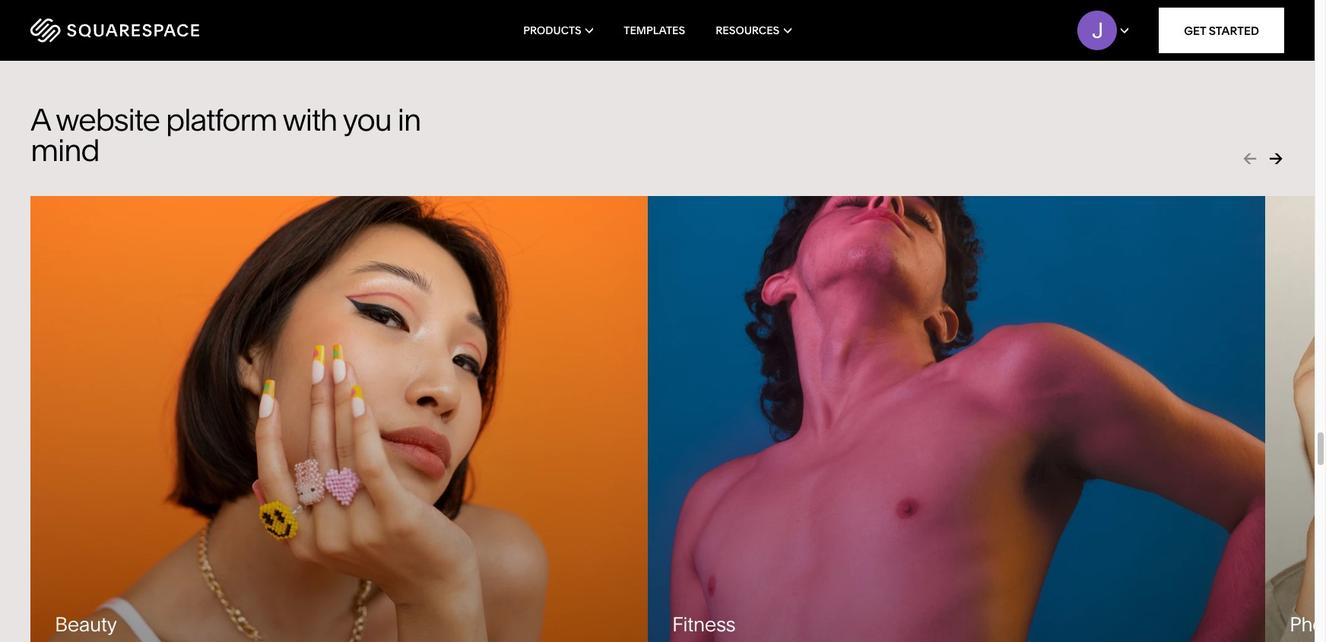Task type: vqa. For each thing, say whether or not it's contained in the screenshot.
Alameda image
no



Task type: locate. For each thing, give the bounding box(es) containing it.
beauty link
[[30, 196, 648, 643]]

a
[[30, 101, 50, 138]]

templates
[[624, 24, 686, 37]]

website
[[55, 101, 160, 138]]

←
[[1244, 148, 1257, 169]]

products
[[524, 24, 582, 37]]

get started
[[1185, 23, 1260, 38]]

squarespace logo link
[[30, 18, 281, 43]]

products button
[[524, 0, 594, 61]]

phot
[[1290, 613, 1327, 637]]

beauty
[[55, 613, 117, 637]]

squarespace logo image
[[30, 18, 199, 43]]

you
[[343, 101, 391, 138]]

a shirtless person doing yoga with closed eyes, bathed in pinkish light against a blue background. image
[[648, 196, 1266, 643]]

resources button
[[716, 0, 792, 61]]

fitness
[[672, 613, 736, 637]]

fitness link
[[648, 196, 1266, 643]]

mind
[[30, 132, 99, 169]]

platform
[[166, 101, 277, 138]]

in
[[398, 101, 421, 138]]

a woman with brown hair using an old camera in front of a grey wall, wearing an olive shirt. image
[[1266, 196, 1327, 643]]

→ button
[[1268, 148, 1285, 169]]



Task type: describe. For each thing, give the bounding box(es) containing it.
a website platform with you in mind
[[30, 101, 421, 169]]

started
[[1209, 23, 1260, 38]]

resources
[[716, 24, 780, 37]]

with
[[283, 101, 337, 138]]

← button
[[1242, 148, 1259, 169]]

a woman with dark hair and unique jewelry in front of an orange background. image
[[30, 196, 648, 643]]

→
[[1270, 148, 1283, 169]]

get
[[1185, 23, 1207, 38]]

get started link
[[1159, 8, 1285, 53]]

templates link
[[624, 0, 686, 61]]

phot link
[[1266, 196, 1327, 643]]



